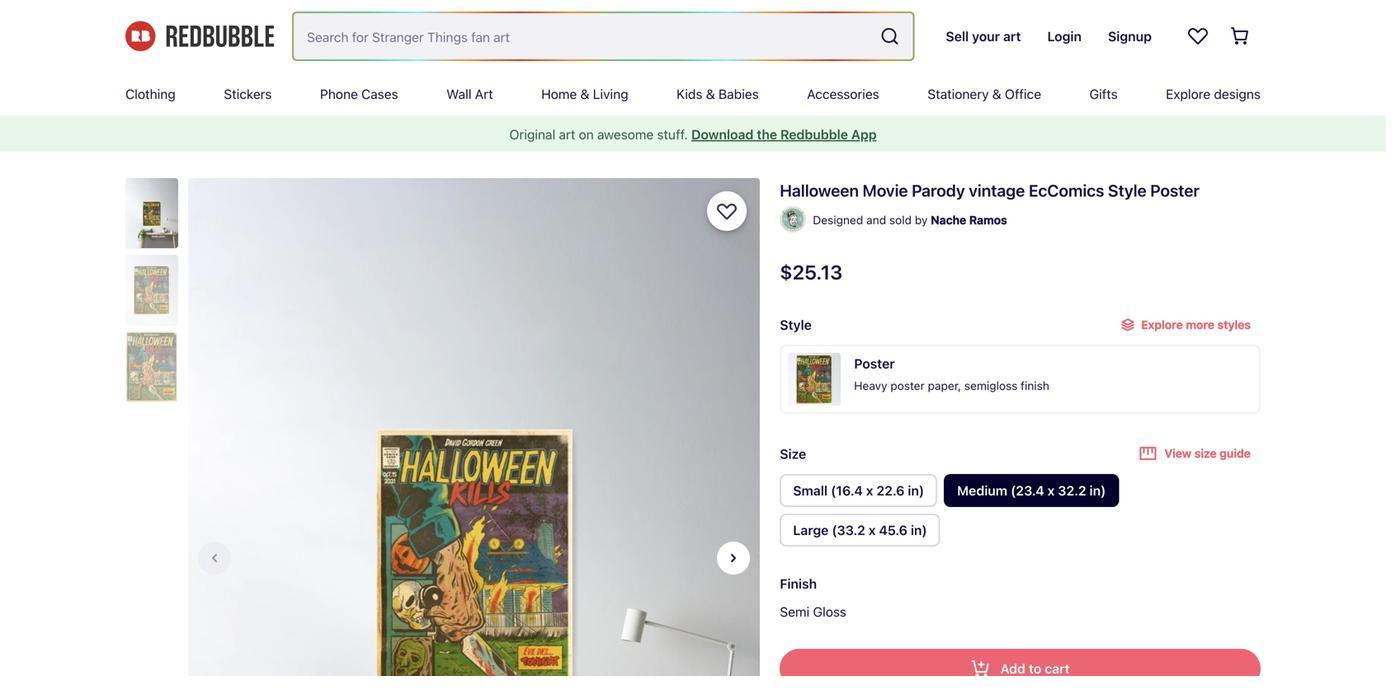 Task type: locate. For each thing, give the bounding box(es) containing it.
home
[[542, 86, 577, 102]]

nache ramos link
[[931, 210, 1008, 230]]

ramos
[[970, 213, 1008, 227]]

1 horizontal spatial poster
[[1151, 181, 1200, 200]]

poster
[[891, 379, 925, 393]]

kids & babies link
[[677, 73, 759, 116]]

stationery & office link
[[928, 73, 1042, 116]]

finish
[[1021, 379, 1050, 393]]

0 horizontal spatial poster
[[855, 356, 895, 372]]

menu bar
[[125, 73, 1261, 116]]

redbubble logo image
[[125, 21, 274, 51]]

clothing link
[[125, 73, 176, 116]]

& inside stationery & office link
[[993, 86, 1002, 102]]

semigloss
[[965, 379, 1018, 393]]

0 horizontal spatial &
[[581, 86, 590, 102]]

& left office
[[993, 86, 1002, 102]]

and
[[867, 213, 887, 227]]

size option group
[[780, 475, 1261, 554]]

semi gloss
[[780, 605, 847, 620]]

& inside home & living link
[[581, 86, 590, 102]]

gloss
[[813, 605, 847, 620]]

original art on awesome stuff. download the redbubble app
[[510, 127, 877, 142]]

phone cases link
[[320, 73, 398, 116]]

phone cases
[[320, 86, 398, 102]]

stationery
[[928, 86, 989, 102]]

2 horizontal spatial &
[[993, 86, 1002, 102]]

& for kids
[[706, 86, 715, 102]]

$25.13
[[780, 261, 843, 284]]

menu bar containing clothing
[[125, 73, 1261, 116]]

1 & from the left
[[581, 86, 590, 102]]

nache
[[931, 213, 967, 227]]

original
[[510, 127, 556, 142]]

0 horizontal spatial style
[[780, 317, 812, 333]]

1 vertical spatial poster
[[855, 356, 895, 372]]

stickers
[[224, 86, 272, 102]]

2 & from the left
[[706, 86, 715, 102]]

1 horizontal spatial &
[[706, 86, 715, 102]]

app
[[852, 127, 877, 142]]

None field
[[294, 13, 913, 59]]

style
[[1109, 181, 1147, 200], [780, 317, 812, 333]]

wall art
[[447, 86, 493, 102]]

style right eccomics
[[1109, 181, 1147, 200]]

semi
[[780, 605, 810, 620]]

sold
[[890, 213, 912, 227]]

cases
[[362, 86, 398, 102]]

None radio
[[944, 475, 1120, 508], [780, 514, 941, 547], [944, 475, 1120, 508], [780, 514, 941, 547]]

vintage
[[969, 181, 1026, 200]]

eccomics
[[1029, 181, 1105, 200]]

poster
[[1151, 181, 1200, 200], [855, 356, 895, 372]]

home & living link
[[542, 73, 629, 116]]

0 vertical spatial poster
[[1151, 181, 1200, 200]]

0 vertical spatial style
[[1109, 181, 1147, 200]]

style inside "element"
[[780, 317, 812, 333]]

awesome
[[598, 127, 654, 142]]

style element
[[780, 312, 1261, 421]]

phone
[[320, 86, 358, 102]]

style down $25.13
[[780, 317, 812, 333]]

Search term search field
[[294, 13, 874, 59]]

wall
[[447, 86, 472, 102]]

& inside kids & babies link
[[706, 86, 715, 102]]

3 & from the left
[[993, 86, 1002, 102]]

download
[[692, 127, 754, 142]]

None radio
[[780, 475, 938, 508]]

finish
[[780, 577, 817, 592]]

&
[[581, 86, 590, 102], [706, 86, 715, 102], [993, 86, 1002, 102]]

& left living on the top of page
[[581, 86, 590, 102]]

redbubble
[[781, 127, 848, 142]]

explore designs link
[[1167, 73, 1261, 116]]

office
[[1005, 86, 1042, 102]]

1 vertical spatial style
[[780, 317, 812, 333]]

& right the kids on the top
[[706, 86, 715, 102]]



Task type: vqa. For each thing, say whether or not it's contained in the screenshot.
leftmost &
yes



Task type: describe. For each thing, give the bounding box(es) containing it.
wall art link
[[447, 73, 493, 116]]

on
[[579, 127, 594, 142]]

clothing
[[125, 86, 176, 102]]

heavy
[[855, 379, 888, 393]]

download the redbubble app link
[[692, 127, 877, 142]]

gifts
[[1090, 86, 1118, 102]]

halloween
[[780, 181, 859, 200]]

image 1 of 3 group
[[188, 178, 760, 677]]

paper,
[[928, 379, 962, 393]]

by
[[915, 213, 928, 227]]

the
[[757, 127, 778, 142]]

accessories
[[807, 86, 880, 102]]

home & living
[[542, 86, 629, 102]]

poster image
[[788, 353, 841, 406]]

1 horizontal spatial style
[[1109, 181, 1147, 200]]

accessories link
[[807, 73, 880, 116]]

movie
[[863, 181, 908, 200]]

designs
[[1215, 86, 1261, 102]]

size
[[780, 447, 807, 462]]

stationery & office
[[928, 86, 1042, 102]]

image 2 of 3 group
[[760, 178, 1332, 677]]

stuff.
[[657, 127, 688, 142]]

designed and sold by nache ramos
[[813, 213, 1008, 227]]

explore
[[1167, 86, 1211, 102]]

poster heavy poster paper, semigloss finish
[[855, 356, 1050, 393]]

kids
[[677, 86, 703, 102]]

art
[[475, 86, 493, 102]]

& for stationery
[[993, 86, 1002, 102]]

living
[[593, 86, 629, 102]]

art
[[559, 127, 576, 142]]

halloween movie parody vintage eccomics style poster
[[780, 181, 1200, 200]]

none radio inside size option group
[[780, 475, 938, 508]]

explore designs
[[1167, 86, 1261, 102]]

designed
[[813, 213, 864, 227]]

babies
[[719, 86, 759, 102]]

& for home
[[581, 86, 590, 102]]

gifts link
[[1090, 73, 1118, 116]]

stickers link
[[224, 73, 272, 116]]

poster inside poster heavy poster paper, semigloss finish
[[855, 356, 895, 372]]

kids & babies
[[677, 86, 759, 102]]

parody
[[912, 181, 965, 200]]



